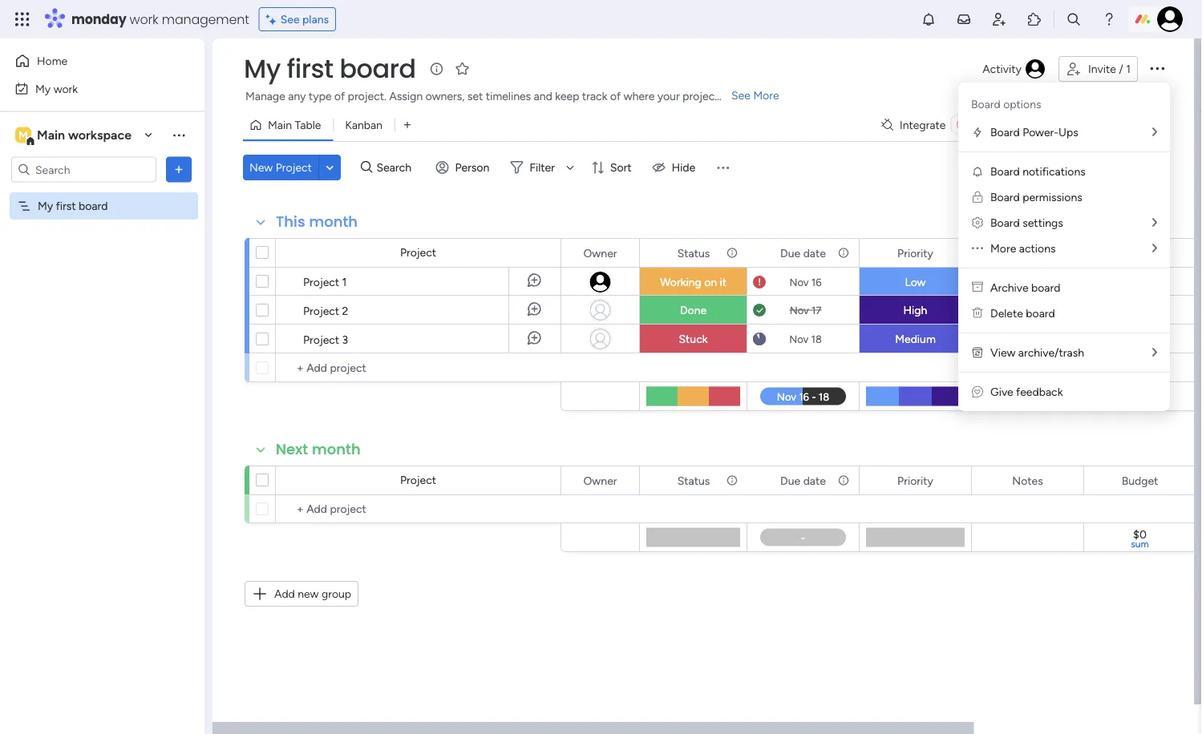 Task type: vqa. For each thing, say whether or not it's contained in the screenshot.
by
no



Task type: locate. For each thing, give the bounding box(es) containing it.
1 vertical spatial my first board
[[38, 199, 108, 213]]

0 vertical spatial 1
[[1126, 62, 1131, 76]]

more right the project
[[753, 89, 779, 102]]

1 owner from the top
[[583, 246, 617, 260]]

1
[[1126, 62, 1131, 76], [342, 275, 347, 289]]

priority right column information image
[[898, 474, 933, 488]]

2 owner from the top
[[583, 474, 617, 488]]

menu
[[958, 83, 1170, 411]]

options image down workspace options icon
[[171, 162, 187, 178]]

home button
[[10, 48, 172, 74]]

v2 permission outline image
[[973, 190, 983, 204]]

owner for this month
[[583, 246, 617, 260]]

working
[[660, 275, 702, 289]]

date up '16'
[[803, 246, 826, 260]]

0 vertical spatial status
[[677, 246, 710, 260]]

0 vertical spatial month
[[309, 212, 358, 232]]

board right 'board notifications' icon
[[990, 165, 1020, 178]]

my down search in workspace field
[[38, 199, 53, 213]]

1 notes field from the top
[[1008, 244, 1047, 262]]

/
[[1119, 62, 1123, 76]]

0 vertical spatial priority field
[[894, 244, 937, 262]]

my down home
[[35, 82, 51, 95]]

2 budget field from the top
[[1118, 472, 1162, 490]]

Status field
[[673, 244, 714, 262], [673, 472, 714, 490]]

see left plans at the left top
[[280, 12, 300, 26]]

board right "board power-ups" image
[[990, 126, 1020, 139]]

1 priority field from the top
[[894, 244, 937, 262]]

workspace selection element
[[15, 126, 134, 146]]

1 priority from the top
[[898, 246, 933, 260]]

Owner field
[[579, 244, 621, 262], [579, 472, 621, 490]]

0 horizontal spatial options image
[[171, 162, 187, 178]]

1 horizontal spatial options image
[[1148, 58, 1167, 78]]

2 vertical spatial list arrow image
[[1152, 347, 1157, 358]]

notes
[[1012, 246, 1043, 260], [1012, 474, 1043, 488]]

notifications
[[1023, 165, 1086, 178]]

board notifications
[[990, 165, 1086, 178]]

work down home
[[53, 82, 78, 95]]

0 vertical spatial my first board
[[244, 51, 416, 87]]

project
[[276, 161, 312, 174], [400, 246, 436, 259], [303, 275, 339, 289], [303, 304, 339, 318], [303, 333, 339, 346], [400, 474, 436, 487]]

my inside button
[[35, 82, 51, 95]]

low
[[905, 275, 926, 289]]

more actions
[[990, 242, 1056, 255]]

autopilot image
[[1047, 114, 1061, 135]]

v2 user feedback image
[[972, 385, 983, 399]]

0 vertical spatial due date
[[780, 246, 826, 260]]

1 date from the top
[[803, 246, 826, 260]]

0 vertical spatial owner field
[[579, 244, 621, 262]]

first
[[287, 51, 333, 87], [56, 199, 76, 213]]

main
[[268, 118, 292, 132], [37, 128, 65, 143]]

nov left 17
[[790, 304, 809, 317]]

add to favorites image
[[454, 61, 470, 77]]

first up type
[[287, 51, 333, 87]]

0 vertical spatial due
[[780, 246, 801, 260]]

more right more dots icon
[[990, 242, 1016, 255]]

1 up 2
[[342, 275, 347, 289]]

1 horizontal spatial main
[[268, 118, 292, 132]]

1 vertical spatial month
[[312, 439, 361, 460]]

month
[[309, 212, 358, 232], [312, 439, 361, 460]]

0 horizontal spatial main
[[37, 128, 65, 143]]

month right this
[[309, 212, 358, 232]]

16
[[811, 276, 822, 289]]

due date left column information image
[[780, 474, 826, 488]]

2 date from the top
[[803, 474, 826, 488]]

1 vertical spatial status
[[677, 474, 710, 488]]

board inside my first board list box
[[79, 199, 108, 213]]

1 + add project text field from the top
[[284, 358, 553, 378]]

menu image
[[715, 160, 731, 176]]

1 horizontal spatial 1
[[1126, 62, 1131, 76]]

work for my
[[53, 82, 78, 95]]

board down search in workspace field
[[79, 199, 108, 213]]

Priority field
[[894, 244, 937, 262], [894, 472, 937, 490]]

workspace image
[[15, 126, 31, 144]]

more inside "link"
[[753, 89, 779, 102]]

1 status field from the top
[[673, 244, 714, 262]]

main for main table
[[268, 118, 292, 132]]

john smith image
[[1157, 6, 1183, 32]]

action
[[998, 277, 1029, 290]]

of right track
[[610, 89, 621, 103]]

0 vertical spatial status field
[[673, 244, 714, 262]]

1 vertical spatial options image
[[171, 162, 187, 178]]

2 notes from the top
[[1012, 474, 1043, 488]]

board permissions
[[990, 190, 1082, 204]]

1 vertical spatial date
[[803, 474, 826, 488]]

main left the table
[[268, 118, 292, 132]]

nov for project 3
[[789, 333, 809, 346]]

archive/trash
[[1018, 346, 1084, 360]]

0 vertical spatial budget field
[[1118, 244, 1162, 262]]

due date
[[780, 246, 826, 260], [780, 474, 826, 488]]

main right workspace icon
[[37, 128, 65, 143]]

my first board up type
[[244, 51, 416, 87]]

see more
[[731, 89, 779, 102]]

column information image
[[837, 474, 850, 487]]

3 list arrow image from the top
[[1152, 347, 1157, 358]]

person button
[[430, 155, 499, 180]]

work right monday
[[130, 10, 158, 28]]

1 nov from the top
[[790, 276, 809, 289]]

1 status from the top
[[677, 246, 710, 260]]

priority for 1st the priority field from the top
[[898, 246, 933, 260]]

archive board
[[990, 281, 1061, 295]]

workspace
[[68, 128, 132, 143]]

3
[[342, 333, 348, 346]]

1 due date from the top
[[780, 246, 826, 260]]

board for board notifications
[[990, 165, 1020, 178]]

my first board down search in workspace field
[[38, 199, 108, 213]]

list arrow image
[[1152, 217, 1157, 229], [1152, 243, 1157, 254], [1152, 347, 1157, 358]]

owner
[[583, 246, 617, 260], [583, 474, 617, 488]]

0 vertical spatial date
[[803, 246, 826, 260]]

1 vertical spatial due date field
[[776, 472, 830, 490]]

this
[[276, 212, 305, 232]]

2 priority from the top
[[898, 474, 933, 488]]

automate
[[1067, 118, 1117, 132]]

select product image
[[14, 11, 30, 27]]

1 horizontal spatial more
[[990, 242, 1016, 255]]

see right the project
[[731, 89, 751, 102]]

month for next month
[[312, 439, 361, 460]]

1 vertical spatial more
[[990, 242, 1016, 255]]

0 horizontal spatial first
[[56, 199, 76, 213]]

nov 17
[[790, 304, 822, 317]]

0 horizontal spatial my first board
[[38, 199, 108, 213]]

1 vertical spatial budget field
[[1118, 472, 1162, 490]]

nov
[[790, 276, 809, 289], [790, 304, 809, 317], [789, 333, 809, 346]]

1 horizontal spatial first
[[287, 51, 333, 87]]

add new group button
[[245, 581, 359, 607]]

collapse board header image
[[1153, 119, 1166, 132]]

first down search in workspace field
[[56, 199, 76, 213]]

invite
[[1088, 62, 1116, 76]]

board
[[971, 97, 1001, 111], [990, 126, 1020, 139], [990, 165, 1020, 178], [990, 190, 1020, 204], [990, 216, 1020, 230]]

nov left '16'
[[790, 276, 809, 289]]

0 horizontal spatial of
[[334, 89, 345, 103]]

option
[[0, 192, 205, 195]]

month right next
[[312, 439, 361, 460]]

1 vertical spatial + add project text field
[[284, 500, 553, 519]]

1 vertical spatial due date
[[780, 474, 826, 488]]

due up nov 16
[[780, 246, 801, 260]]

actions
[[1019, 242, 1056, 255]]

Search field
[[373, 156, 421, 179]]

manage any type of project. assign owners, set timelines and keep track of where your project stands.
[[245, 89, 757, 103]]

show board description image
[[427, 61, 446, 77]]

delete
[[990, 307, 1023, 320]]

filter
[[530, 161, 555, 174]]

1 right /
[[1126, 62, 1131, 76]]

invite members image
[[991, 11, 1007, 27]]

1 vertical spatial budget
[[1122, 474, 1158, 488]]

2 budget from the top
[[1122, 474, 1158, 488]]

0 horizontal spatial work
[[53, 82, 78, 95]]

1 vertical spatial priority
[[898, 474, 933, 488]]

v2 overdue deadline image
[[753, 275, 766, 290]]

1 vertical spatial see
[[731, 89, 751, 102]]

home
[[37, 54, 68, 68]]

0 horizontal spatial see
[[280, 12, 300, 26]]

0 vertical spatial list arrow image
[[1152, 217, 1157, 229]]

1 list arrow image from the top
[[1152, 217, 1157, 229]]

my
[[244, 51, 281, 87], [35, 82, 51, 95], [38, 199, 53, 213]]

keep
[[555, 89, 579, 103]]

2 due from the top
[[780, 474, 801, 488]]

column information image
[[726, 247, 739, 259], [837, 247, 850, 259], [726, 474, 739, 487]]

v2 delete line image
[[972, 307, 983, 320]]

1 horizontal spatial of
[[610, 89, 621, 103]]

0 horizontal spatial 1
[[342, 275, 347, 289]]

project.
[[348, 89, 387, 103]]

0 vertical spatial + add project text field
[[284, 358, 553, 378]]

1 vertical spatial owner
[[583, 474, 617, 488]]

view archive/trash
[[990, 346, 1084, 360]]

due date field left column information image
[[776, 472, 830, 490]]

kanban button
[[333, 112, 395, 138]]

board power-ups
[[990, 126, 1079, 139]]

2 nov from the top
[[790, 304, 809, 317]]

month inside "field"
[[312, 439, 361, 460]]

any
[[288, 89, 306, 103]]

1 vertical spatial status field
[[673, 472, 714, 490]]

0 vertical spatial notes
[[1012, 246, 1043, 260]]

project inside button
[[276, 161, 312, 174]]

Due date field
[[776, 244, 830, 262], [776, 472, 830, 490]]

first inside list box
[[56, 199, 76, 213]]

due date field up nov 16
[[776, 244, 830, 262]]

settings
[[1023, 216, 1063, 230]]

activity button
[[976, 56, 1052, 82]]

+ Add project text field
[[284, 358, 553, 378], [284, 500, 553, 519]]

board
[[340, 51, 416, 87], [79, 199, 108, 213], [1031, 281, 1061, 295], [1026, 307, 1055, 320]]

2 status from the top
[[677, 474, 710, 488]]

1 due date field from the top
[[776, 244, 830, 262]]

1 vertical spatial list arrow image
[[1152, 243, 1157, 254]]

give feedback
[[990, 385, 1063, 399]]

options image
[[1148, 58, 1167, 78], [171, 162, 187, 178]]

date
[[803, 246, 826, 260], [803, 474, 826, 488]]

0 horizontal spatial more
[[753, 89, 779, 102]]

0 vertical spatial owner
[[583, 246, 617, 260]]

Budget field
[[1118, 244, 1162, 262], [1118, 472, 1162, 490]]

high
[[904, 304, 927, 317]]

project 3
[[303, 333, 348, 346]]

1 vertical spatial nov
[[790, 304, 809, 317]]

1 horizontal spatial work
[[130, 10, 158, 28]]

2 owner field from the top
[[579, 472, 621, 490]]

new project
[[249, 161, 312, 174]]

0 vertical spatial see
[[280, 12, 300, 26]]

add view image
[[404, 119, 411, 131]]

see inside 'button'
[[280, 12, 300, 26]]

month inside field
[[309, 212, 358, 232]]

1 vertical spatial work
[[53, 82, 78, 95]]

1 owner field from the top
[[579, 244, 621, 262]]

2 due date field from the top
[[776, 472, 830, 490]]

1 vertical spatial notes field
[[1008, 472, 1047, 490]]

date left column information image
[[803, 474, 826, 488]]

2 list arrow image from the top
[[1152, 243, 1157, 254]]

1 vertical spatial owner field
[[579, 472, 621, 490]]

priority up low
[[898, 246, 933, 260]]

work
[[130, 10, 158, 28], [53, 82, 78, 95]]

board up "board power-ups" image
[[971, 97, 1001, 111]]

due left column information image
[[780, 474, 801, 488]]

due
[[780, 246, 801, 260], [780, 474, 801, 488]]

of
[[334, 89, 345, 103], [610, 89, 621, 103]]

see inside "link"
[[731, 89, 751, 102]]

power-
[[1023, 126, 1059, 139]]

1 vertical spatial due
[[780, 474, 801, 488]]

0 vertical spatial due date field
[[776, 244, 830, 262]]

search everything image
[[1066, 11, 1082, 27]]

view
[[990, 346, 1016, 360]]

of right type
[[334, 89, 345, 103]]

Next month field
[[272, 439, 365, 460]]

main inside workspace selection element
[[37, 128, 65, 143]]

0 vertical spatial notes field
[[1008, 244, 1047, 262]]

v2 search image
[[361, 159, 373, 177]]

0 vertical spatial first
[[287, 51, 333, 87]]

priority field right column information image
[[894, 472, 937, 490]]

items
[[1032, 277, 1057, 290]]

main inside main table button
[[268, 118, 292, 132]]

nov left 18
[[789, 333, 809, 346]]

1 vertical spatial first
[[56, 199, 76, 213]]

board right v2 permission outline icon
[[990, 190, 1020, 204]]

due date up nov 16
[[780, 246, 826, 260]]

1 horizontal spatial see
[[731, 89, 751, 102]]

kanban
[[345, 118, 383, 132]]

my first board
[[244, 51, 416, 87], [38, 199, 108, 213]]

board right dapulse admin menu icon in the right of the page
[[990, 216, 1020, 230]]

see
[[280, 12, 300, 26], [731, 89, 751, 102]]

0 vertical spatial more
[[753, 89, 779, 102]]

nov 18
[[789, 333, 822, 346]]

work inside button
[[53, 82, 78, 95]]

manage
[[245, 89, 285, 103]]

plans
[[302, 12, 329, 26]]

1 vertical spatial priority field
[[894, 472, 937, 490]]

see more link
[[730, 87, 781, 103]]

0 vertical spatial priority
[[898, 246, 933, 260]]

1 of from the left
[[334, 89, 345, 103]]

options image right /
[[1148, 58, 1167, 78]]

2 vertical spatial nov
[[789, 333, 809, 346]]

priority field up low
[[894, 244, 937, 262]]

0 vertical spatial options image
[[1148, 58, 1167, 78]]

meeting
[[994, 305, 1033, 318]]

0 vertical spatial budget
[[1122, 246, 1158, 260]]

your
[[658, 89, 680, 103]]

0 vertical spatial work
[[130, 10, 158, 28]]

inbox image
[[956, 11, 972, 27]]

3 nov from the top
[[789, 333, 809, 346]]

1 vertical spatial notes
[[1012, 474, 1043, 488]]

budget
[[1122, 246, 1158, 260], [1122, 474, 1158, 488]]

Notes field
[[1008, 244, 1047, 262], [1008, 472, 1047, 490]]

2
[[342, 304, 348, 318]]

0 vertical spatial nov
[[790, 276, 809, 289]]



Task type: describe. For each thing, give the bounding box(es) containing it.
2 priority field from the top
[[894, 472, 937, 490]]

invite / 1
[[1088, 62, 1131, 76]]

next month
[[276, 439, 361, 460]]

Search in workspace field
[[34, 160, 134, 179]]

2 notes field from the top
[[1008, 472, 1047, 490]]

My first board field
[[240, 51, 420, 87]]

see for see more
[[731, 89, 751, 102]]

permissions
[[1023, 190, 1082, 204]]

main table
[[268, 118, 321, 132]]

list arrow image for more actions
[[1152, 243, 1157, 254]]

medium
[[895, 332, 936, 346]]

$0 sum
[[1131, 528, 1149, 550]]

assign
[[389, 89, 423, 103]]

2 + add project text field from the top
[[284, 500, 553, 519]]

new
[[298, 587, 319, 601]]

sort
[[610, 161, 632, 174]]

sum
[[1131, 539, 1149, 550]]

$500
[[1127, 333, 1153, 346]]

other
[[1014, 334, 1041, 346]]

board options
[[971, 97, 1041, 111]]

workspace options image
[[171, 127, 187, 143]]

and
[[534, 89, 552, 103]]

17
[[812, 304, 822, 317]]

options
[[1003, 97, 1041, 111]]

board for board options
[[971, 97, 1001, 111]]

1 due from the top
[[780, 246, 801, 260]]

1 budget from the top
[[1122, 246, 1158, 260]]

stuck
[[679, 332, 708, 346]]

board for board power-ups
[[990, 126, 1020, 139]]

board up notes
[[1031, 281, 1061, 295]]

v2 done deadline image
[[753, 303, 766, 318]]

my first board inside list box
[[38, 199, 108, 213]]

add
[[274, 587, 295, 601]]

1 budget field from the top
[[1118, 244, 1162, 262]]

priority for second the priority field
[[898, 474, 933, 488]]

give
[[990, 385, 1013, 399]]

work for monday
[[130, 10, 158, 28]]

2 due date from the top
[[780, 474, 826, 488]]

list arrow image for board settings
[[1152, 217, 1157, 229]]

board up the project.
[[340, 51, 416, 87]]

list arrow image
[[1152, 126, 1157, 138]]

$0
[[1133, 528, 1147, 541]]

next
[[276, 439, 308, 460]]

list arrow image for view archive/trash
[[1152, 347, 1157, 358]]

board for board settings
[[990, 216, 1020, 230]]

This month field
[[272, 212, 362, 233]]

my first board list box
[[0, 189, 205, 436]]

hide button
[[646, 155, 705, 180]]

menu containing board options
[[958, 83, 1170, 411]]

notifications image
[[921, 11, 937, 27]]

board for board permissions
[[990, 190, 1020, 204]]

see for see plans
[[280, 12, 300, 26]]

m
[[18, 128, 28, 142]]

main for main workspace
[[37, 128, 65, 143]]

meeting notes
[[994, 305, 1061, 318]]

timelines
[[486, 89, 531, 103]]

apps image
[[1027, 11, 1043, 27]]

see plans button
[[259, 7, 336, 31]]

archive
[[990, 281, 1029, 295]]

my work
[[35, 82, 78, 95]]

hide
[[672, 161, 696, 174]]

set
[[467, 89, 483, 103]]

invite / 1 button
[[1059, 56, 1138, 82]]

my inside list box
[[38, 199, 53, 213]]

feedback
[[1016, 385, 1063, 399]]

add new group
[[274, 587, 351, 601]]

2 status field from the top
[[673, 472, 714, 490]]

main workspace
[[37, 128, 132, 143]]

where
[[624, 89, 655, 103]]

view archive/trash image
[[971, 346, 984, 359]]

board up other
[[1026, 307, 1055, 320]]

month for this month
[[309, 212, 358, 232]]

arrow down image
[[561, 158, 580, 177]]

owner field for this month
[[579, 244, 621, 262]]

board power-ups image
[[971, 126, 984, 139]]

person
[[455, 161, 490, 174]]

stands.
[[722, 89, 757, 103]]

date for 2nd due date field from the bottom
[[803, 246, 826, 260]]

more dots image
[[972, 242, 983, 255]]

group
[[322, 587, 351, 601]]

this month
[[276, 212, 358, 232]]

owner field for next month
[[579, 472, 621, 490]]

board notifications image
[[971, 165, 984, 178]]

activity
[[983, 62, 1022, 76]]

done
[[680, 304, 707, 317]]

new project button
[[243, 155, 318, 180]]

monday
[[71, 10, 126, 28]]

my work button
[[10, 76, 172, 101]]

board settings
[[990, 216, 1063, 230]]

1 vertical spatial 1
[[342, 275, 347, 289]]

nov 16
[[790, 276, 822, 289]]

project 1
[[303, 275, 347, 289]]

management
[[162, 10, 249, 28]]

1 horizontal spatial my first board
[[244, 51, 416, 87]]

angle down image
[[326, 162, 334, 174]]

my up manage
[[244, 51, 281, 87]]

dapulse archived image
[[972, 281, 983, 295]]

owner for next month
[[583, 474, 617, 488]]

date for 1st due date field from the bottom of the page
[[803, 474, 826, 488]]

1 inside invite / 1 button
[[1126, 62, 1131, 76]]

nov for project 2
[[790, 304, 809, 317]]

project
[[683, 89, 719, 103]]

table
[[295, 118, 321, 132]]

2 of from the left
[[610, 89, 621, 103]]

dapulse integrations image
[[881, 119, 893, 131]]

help image
[[1101, 11, 1117, 27]]

see plans
[[280, 12, 329, 26]]

1 notes from the top
[[1012, 246, 1043, 260]]

notes
[[1035, 305, 1061, 318]]

dapulse admin menu image
[[972, 216, 983, 230]]

delete board
[[990, 307, 1055, 320]]

project 2
[[303, 304, 348, 318]]

filter button
[[504, 155, 580, 180]]

working on it
[[660, 275, 727, 289]]

on
[[704, 275, 717, 289]]

sort button
[[585, 155, 641, 180]]

new
[[249, 161, 273, 174]]

integrate
[[900, 118, 946, 132]]

action items
[[998, 277, 1057, 290]]

track
[[582, 89, 607, 103]]

18
[[811, 333, 822, 346]]

owners,
[[426, 89, 465, 103]]



